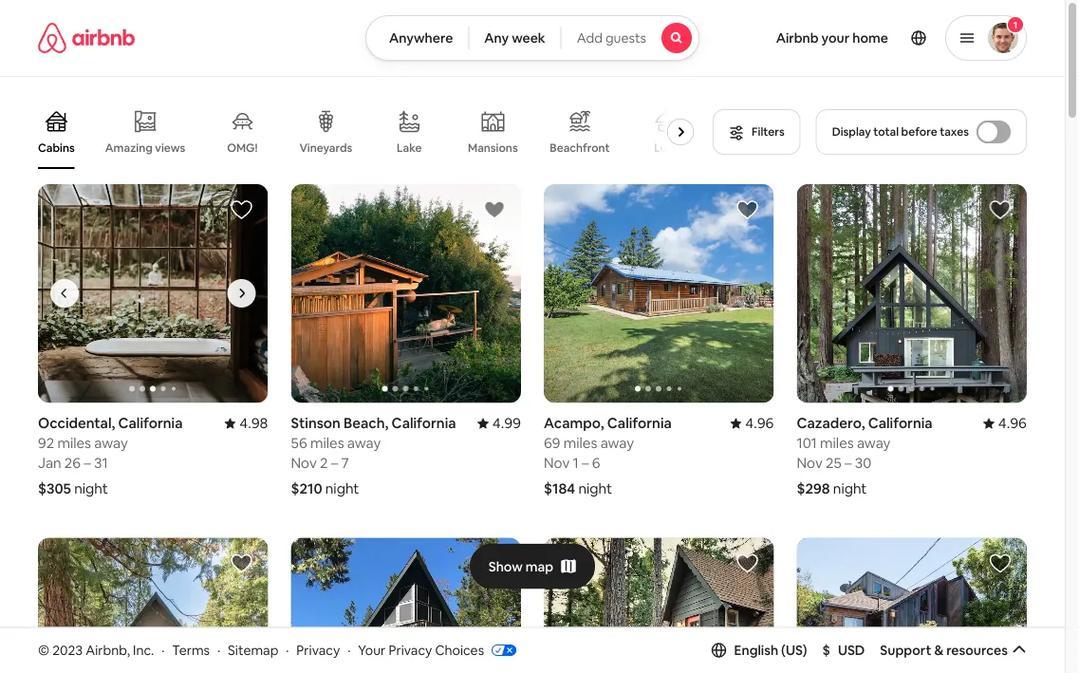 Task type: locate. For each thing, give the bounding box(es) containing it.
1 horizontal spatial nov
[[544, 454, 570, 472]]

night
[[74, 479, 108, 498], [325, 479, 359, 498], [579, 479, 612, 498], [833, 479, 867, 498]]

night down 31
[[74, 479, 108, 498]]

away inside stinson beach, california 56 miles away nov 2 – 7 $210 night
[[347, 434, 381, 452]]

away inside cazadero, california 101 miles away nov 25 – 30 $298 night
[[857, 434, 891, 452]]

3 away from the left
[[601, 434, 634, 452]]

– left 31
[[84, 454, 91, 472]]

·
[[162, 641, 165, 658], [217, 641, 220, 658], [286, 641, 289, 658], [348, 641, 351, 658]]

away down beach,
[[347, 434, 381, 452]]

3 miles from the left
[[564, 434, 597, 452]]

1 4.96 from the left
[[745, 414, 774, 432]]

privacy left the your
[[297, 641, 340, 658]]

–
[[84, 454, 91, 472], [331, 454, 338, 472], [582, 454, 589, 472], [845, 454, 852, 472]]

add to wishlist: arnold, california image
[[483, 552, 506, 575], [736, 552, 759, 575]]

3 – from the left
[[582, 454, 589, 472]]

california inside acampo, california 69 miles away nov 1 – 6 $184 night
[[607, 414, 672, 432]]

nov left 2
[[291, 454, 317, 472]]

california
[[118, 414, 183, 432], [392, 414, 456, 432], [607, 414, 672, 432], [868, 414, 933, 432]]

anywhere
[[389, 29, 453, 47]]

2
[[320, 454, 328, 472]]

1 miles from the left
[[57, 434, 91, 452]]

support & resources
[[880, 642, 1008, 659]]

miles up 25
[[820, 434, 854, 452]]

miles inside "occidental, california 92 miles away jan 26 – 31 $305 night"
[[57, 434, 91, 452]]

california inside "occidental, california 92 miles away jan 26 – 31 $305 night"
[[118, 414, 183, 432]]

amazing views
[[105, 140, 185, 155]]

· left privacy link
[[286, 641, 289, 658]]

beach,
[[344, 414, 389, 432]]

california right beach,
[[392, 414, 456, 432]]

2023
[[52, 641, 83, 658]]

nov
[[291, 454, 317, 472], [544, 454, 570, 472], [797, 454, 823, 472]]

0 horizontal spatial add to wishlist: arnold, california image
[[483, 552, 506, 575]]

1 horizontal spatial 4.96
[[998, 414, 1027, 432]]

· right inc.
[[162, 641, 165, 658]]

– left 7
[[331, 454, 338, 472]]

away inside acampo, california 69 miles away nov 1 – 6 $184 night
[[601, 434, 634, 452]]

2 california from the left
[[392, 414, 456, 432]]

1 – from the left
[[84, 454, 91, 472]]

miles inside acampo, california 69 miles away nov 1 – 6 $184 night
[[564, 434, 597, 452]]

views
[[155, 140, 185, 155]]

© 2023 airbnb, inc. ·
[[38, 641, 165, 658]]

sitemap
[[228, 641, 278, 658]]

away up 30
[[857, 434, 891, 452]]

miles inside stinson beach, california 56 miles away nov 2 – 7 $210 night
[[310, 434, 344, 452]]

choices
[[435, 641, 484, 658]]

nov for nov 25 – 30
[[797, 454, 823, 472]]

– right 25
[[845, 454, 852, 472]]

california right the acampo,
[[607, 414, 672, 432]]

california for 101 miles away
[[868, 414, 933, 432]]

nov down 69
[[544, 454, 570, 472]]

2 nov from the left
[[544, 454, 570, 472]]

30
[[855, 454, 872, 472]]

1 button
[[945, 15, 1027, 61]]

69
[[544, 434, 560, 452]]

1 vertical spatial 1
[[573, 454, 579, 472]]

terms link
[[172, 641, 210, 658]]

3 nov from the left
[[797, 454, 823, 472]]

california right occidental,
[[118, 414, 183, 432]]

2 away from the left
[[347, 434, 381, 452]]

california inside stinson beach, california 56 miles away nov 2 – 7 $210 night
[[392, 414, 456, 432]]

nov inside cazadero, california 101 miles away nov 25 – 30 $298 night
[[797, 454, 823, 472]]

map
[[526, 558, 554, 575]]

miles for 101
[[820, 434, 854, 452]]

privacy
[[297, 641, 340, 658], [389, 641, 432, 658]]

away
[[94, 434, 128, 452], [347, 434, 381, 452], [601, 434, 634, 452], [857, 434, 891, 452]]

group
[[38, 95, 702, 169], [38, 184, 268, 403], [291, 184, 521, 403], [544, 184, 774, 403], [797, 184, 1027, 403], [38, 538, 268, 673], [291, 538, 521, 673], [544, 538, 774, 673], [797, 538, 1027, 673]]

terms
[[172, 641, 210, 658]]

night inside "occidental, california 92 miles away jan 26 – 31 $305 night"
[[74, 479, 108, 498]]

4 night from the left
[[833, 479, 867, 498]]

away up 31
[[94, 434, 128, 452]]

2 – from the left
[[331, 454, 338, 472]]

display total before taxes
[[832, 124, 969, 139]]

any
[[484, 29, 509, 47]]

cabins
[[38, 140, 75, 155]]

cazadero, california 101 miles away nov 25 – 30 $298 night
[[797, 414, 933, 498]]

– left 6
[[582, 454, 589, 472]]

1 night from the left
[[74, 479, 108, 498]]

56
[[291, 434, 307, 452]]

· left the your
[[348, 641, 351, 658]]

add to wishlist: arnold, california image up english
[[736, 552, 759, 575]]

english
[[734, 642, 779, 659]]

add
[[577, 29, 603, 47]]

4.96 for acampo, california 69 miles away nov 1 – 6 $184 night
[[745, 414, 774, 432]]

stinson
[[291, 414, 341, 432]]

1 california from the left
[[118, 414, 183, 432]]

1 inside acampo, california 69 miles away nov 1 – 6 $184 night
[[573, 454, 579, 472]]

airbnb,
[[86, 641, 130, 658]]

airbnb your home
[[776, 29, 889, 47]]

4.98 out of 5 average rating image
[[224, 414, 268, 432]]

privacy link
[[297, 641, 340, 658]]

miles down the acampo,
[[564, 434, 597, 452]]

california up 30
[[868, 414, 933, 432]]

miles for 92
[[57, 434, 91, 452]]

night down 30
[[833, 479, 867, 498]]

1 horizontal spatial add to wishlist: arnold, california image
[[736, 552, 759, 575]]

show map
[[489, 558, 554, 575]]

4.96 for cazadero, california 101 miles away nov 25 – 30 $298 night
[[998, 414, 1027, 432]]

california for 92 miles away
[[118, 414, 183, 432]]

4.96 out of 5 average rating image
[[730, 414, 774, 432]]

your privacy choices link
[[358, 641, 517, 660]]

omg!
[[227, 140, 258, 155]]

4 california from the left
[[868, 414, 933, 432]]

1 away from the left
[[94, 434, 128, 452]]

None search field
[[365, 15, 700, 61]]

1 inside "dropdown button"
[[1014, 19, 1018, 31]]

1 horizontal spatial 1
[[1014, 19, 1018, 31]]

nov inside acampo, california 69 miles away nov 1 – 6 $184 night
[[544, 454, 570, 472]]

california inside cazadero, california 101 miles away nov 25 – 30 $298 night
[[868, 414, 933, 432]]

– for nov 25 – 30
[[845, 454, 852, 472]]

luxe
[[654, 140, 680, 155]]

2 horizontal spatial nov
[[797, 454, 823, 472]]

4.96
[[745, 414, 774, 432], [998, 414, 1027, 432]]

&
[[934, 642, 944, 659]]

3 california from the left
[[607, 414, 672, 432]]

3 night from the left
[[579, 479, 612, 498]]

31
[[94, 454, 108, 472]]

– for nov 1 – 6
[[582, 454, 589, 472]]

night for $298
[[833, 479, 867, 498]]

away inside "occidental, california 92 miles away jan 26 – 31 $305 night"
[[94, 434, 128, 452]]

guests
[[606, 29, 647, 47]]

support & resources button
[[880, 642, 1027, 659]]

4 – from the left
[[845, 454, 852, 472]]

miles
[[57, 434, 91, 452], [310, 434, 344, 452], [564, 434, 597, 452], [820, 434, 854, 452]]

profile element
[[722, 0, 1027, 76]]

miles up 26
[[57, 434, 91, 452]]

0 horizontal spatial 1
[[573, 454, 579, 472]]

away down the acampo,
[[601, 434, 634, 452]]

night down 7
[[325, 479, 359, 498]]

4 miles from the left
[[820, 434, 854, 452]]

privacy right the your
[[389, 641, 432, 658]]

– inside acampo, california 69 miles away nov 1 – 6 $184 night
[[582, 454, 589, 472]]

total
[[874, 124, 899, 139]]

0 horizontal spatial privacy
[[297, 641, 340, 658]]

0 horizontal spatial nov
[[291, 454, 317, 472]]

usd
[[838, 642, 865, 659]]

night down 6
[[579, 479, 612, 498]]

(us)
[[781, 642, 807, 659]]

2 miles from the left
[[310, 434, 344, 452]]

night inside acampo, california 69 miles away nov 1 – 6 $184 night
[[579, 479, 612, 498]]

english (us) button
[[712, 642, 807, 659]]

miles up 2
[[310, 434, 344, 452]]

0 vertical spatial 1
[[1014, 19, 1018, 31]]

2 · from the left
[[217, 641, 220, 658]]

night for $184
[[579, 479, 612, 498]]

1 horizontal spatial privacy
[[389, 641, 432, 658]]

2 privacy from the left
[[389, 641, 432, 658]]

add to wishlist: arnold, california image left map
[[483, 552, 506, 575]]

©
[[38, 641, 49, 658]]

1
[[1014, 19, 1018, 31], [573, 454, 579, 472]]

2 4.96 from the left
[[998, 414, 1027, 432]]

92
[[38, 434, 54, 452]]

– inside cazadero, california 101 miles away nov 25 – 30 $298 night
[[845, 454, 852, 472]]

· right terms
[[217, 641, 220, 658]]

4 away from the left
[[857, 434, 891, 452]]

26
[[64, 454, 81, 472]]

2 night from the left
[[325, 479, 359, 498]]

miles inside cazadero, california 101 miles away nov 25 – 30 $298 night
[[820, 434, 854, 452]]

night inside cazadero, california 101 miles away nov 25 – 30 $298 night
[[833, 479, 867, 498]]

english (us)
[[734, 642, 807, 659]]

amazing
[[105, 140, 153, 155]]

terms · sitemap · privacy
[[172, 641, 340, 658]]

– inside "occidental, california 92 miles away jan 26 – 31 $305 night"
[[84, 454, 91, 472]]

show
[[489, 558, 523, 575]]

1 nov from the left
[[291, 454, 317, 472]]

1 · from the left
[[162, 641, 165, 658]]

nov down 101
[[797, 454, 823, 472]]

0 horizontal spatial 4.96
[[745, 414, 774, 432]]

occidental, california 92 miles away jan 26 – 31 $305 night
[[38, 414, 183, 498]]



Task type: vqa. For each thing, say whether or not it's contained in the screenshot.


Task type: describe. For each thing, give the bounding box(es) containing it.
nov inside stinson beach, california 56 miles away nov 2 – 7 $210 night
[[291, 454, 317, 472]]

airbnb
[[776, 29, 819, 47]]

beachfront
[[550, 140, 610, 155]]

jan
[[38, 454, 61, 472]]

lake
[[397, 140, 422, 155]]

add guests button
[[561, 15, 700, 61]]

1 add to wishlist: arnold, california image from the left
[[483, 552, 506, 575]]

acampo,
[[544, 414, 604, 432]]

inc.
[[133, 641, 154, 658]]

1 privacy from the left
[[297, 641, 340, 658]]

your
[[358, 641, 386, 658]]

4.99 out of 5 average rating image
[[477, 414, 521, 432]]

filters
[[752, 124, 785, 139]]

night for $305
[[74, 479, 108, 498]]

away for nov 25 – 30
[[857, 434, 891, 452]]

taxes
[[940, 124, 969, 139]]

miles for 69
[[564, 434, 597, 452]]

away for jan 26 – 31
[[94, 434, 128, 452]]

– inside stinson beach, california 56 miles away nov 2 – 7 $210 night
[[331, 454, 338, 472]]

7
[[341, 454, 349, 472]]

$210
[[291, 479, 322, 498]]

california for 69 miles away
[[607, 414, 672, 432]]

add to wishlist: stinson beach, california image
[[483, 198, 506, 221]]

add to wishlist: cazadero, california image
[[989, 198, 1012, 221]]

occidental,
[[38, 414, 115, 432]]

display total before taxes button
[[816, 109, 1027, 155]]

6
[[592, 454, 601, 472]]

– for jan 26 – 31
[[84, 454, 91, 472]]

add to wishlist: twain harte, california image
[[230, 552, 253, 575]]

$298
[[797, 479, 830, 498]]

cazadero,
[[797, 414, 865, 432]]

mansions
[[468, 140, 518, 155]]

2 add to wishlist: arnold, california image from the left
[[736, 552, 759, 575]]

group containing amazing views
[[38, 95, 702, 169]]

support
[[880, 642, 932, 659]]

any week button
[[468, 15, 562, 61]]

$305
[[38, 479, 71, 498]]

add to wishlist: santa cruz, california image
[[989, 552, 1012, 575]]

4.99
[[492, 414, 521, 432]]

$
[[823, 642, 831, 659]]

nov for nov 1 – 6
[[544, 454, 570, 472]]

4 · from the left
[[348, 641, 351, 658]]

add to wishlist: occidental, california image
[[230, 198, 253, 221]]

show map button
[[470, 544, 595, 589]]

before
[[901, 124, 938, 139]]

4.98
[[239, 414, 268, 432]]

night inside stinson beach, california 56 miles away nov 2 – 7 $210 night
[[325, 479, 359, 498]]

away for nov 1 – 6
[[601, 434, 634, 452]]

4.96 out of 5 average rating image
[[983, 414, 1027, 432]]

add to wishlist: acampo, california image
[[736, 198, 759, 221]]

none search field containing anywhere
[[365, 15, 700, 61]]

acampo, california 69 miles away nov 1 – 6 $184 night
[[544, 414, 672, 498]]

sitemap link
[[228, 641, 278, 658]]

101
[[797, 434, 817, 452]]

airbnb your home link
[[765, 18, 900, 58]]

home
[[853, 29, 889, 47]]

vineyards
[[299, 140, 352, 155]]

filters button
[[713, 109, 801, 155]]

$ usd
[[823, 642, 865, 659]]

week
[[512, 29, 546, 47]]

25
[[826, 454, 842, 472]]

display
[[832, 124, 871, 139]]

your privacy choices
[[358, 641, 484, 658]]

anywhere button
[[365, 15, 469, 61]]

any week
[[484, 29, 546, 47]]

stinson beach, california 56 miles away nov 2 – 7 $210 night
[[291, 414, 456, 498]]

3 · from the left
[[286, 641, 289, 658]]

$184
[[544, 479, 575, 498]]

add guests
[[577, 29, 647, 47]]

your
[[822, 29, 850, 47]]

resources
[[947, 642, 1008, 659]]



